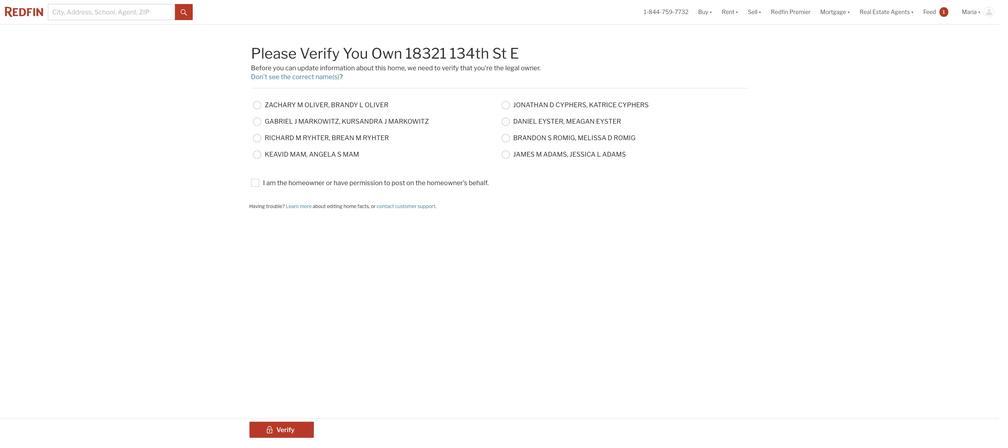 Task type: locate. For each thing, give the bounding box(es) containing it.
j right gabriel
[[294, 118, 297, 126]]

information
[[320, 64, 355, 72]]

1 horizontal spatial about
[[356, 64, 374, 72]]

▾ right buy
[[710, 9, 712, 15]]

1 vertical spatial d
[[608, 134, 612, 142]]

0 horizontal spatial d
[[550, 101, 554, 109]]

melissa
[[578, 134, 606, 142]]

you
[[273, 64, 284, 72]]

or right the facts,
[[371, 203, 376, 209]]

▾
[[710, 9, 712, 15], [736, 9, 738, 15], [759, 9, 761, 15], [848, 9, 850, 15], [911, 9, 914, 15], [978, 9, 981, 15]]

1 ▾ from the left
[[710, 9, 712, 15]]

brandy
[[331, 101, 358, 109]]

0 horizontal spatial or
[[326, 179, 332, 187]]

m for richard
[[296, 134, 301, 142]]

▾ for mortgage ▾
[[848, 9, 850, 15]]

buy
[[698, 9, 708, 15]]

▾ right sell
[[759, 9, 761, 15]]

keavid mam, angela s mam
[[265, 151, 359, 159]]

1 horizontal spatial l
[[597, 151, 601, 159]]

more
[[300, 203, 312, 209]]

please verify you own 18321 134th st e before you can update information about this home, we need to verify that you're the legal owner. don't see the correct name(s) ?
[[251, 45, 541, 81]]

0 horizontal spatial about
[[313, 203, 326, 209]]

to left post
[[384, 179, 390, 187]]

m right james
[[536, 151, 542, 159]]

we
[[408, 64, 416, 72]]

cyphers,
[[556, 101, 588, 109]]

the right am
[[277, 179, 287, 187]]

844-
[[649, 9, 662, 15]]

i
[[263, 179, 265, 187]]

learn
[[286, 203, 299, 209]]

to right need
[[434, 64, 441, 72]]

angela
[[309, 151, 336, 159]]

0 vertical spatial s
[[548, 134, 552, 142]]

real estate agents ▾
[[860, 9, 914, 15]]

0 vertical spatial d
[[550, 101, 554, 109]]

▾ for buy ▾
[[710, 9, 712, 15]]

st
[[492, 45, 507, 62]]

jonathan d cyphers, katrice cyphers
[[513, 101, 649, 109]]

134th
[[450, 45, 489, 62]]

l left the adams at the right
[[597, 151, 601, 159]]

1 vertical spatial l
[[597, 151, 601, 159]]

estate
[[873, 9, 890, 15]]

1 vertical spatial to
[[384, 179, 390, 187]]

l left the oliver
[[360, 101, 363, 109]]

▾ inside mortgage ▾ dropdown button
[[848, 9, 850, 15]]

0 horizontal spatial to
[[384, 179, 390, 187]]

1 horizontal spatial or
[[371, 203, 376, 209]]

verify inside button
[[276, 427, 295, 435]]

l for oliver
[[360, 101, 363, 109]]

m up the mam,
[[296, 134, 301, 142]]

▾ right maria
[[978, 9, 981, 15]]

the right on
[[416, 179, 426, 187]]

sell ▾
[[748, 9, 761, 15]]

on
[[407, 179, 414, 187]]

1 horizontal spatial j
[[384, 118, 387, 126]]

759-
[[662, 9, 675, 15]]

or left have
[[326, 179, 332, 187]]

editing
[[327, 203, 343, 209]]

s left romig,
[[548, 134, 552, 142]]

0 vertical spatial about
[[356, 64, 374, 72]]

about
[[356, 64, 374, 72], [313, 203, 326, 209]]

redfin premier button
[[766, 0, 816, 24]]

that
[[460, 64, 473, 72]]

d left romig
[[608, 134, 612, 142]]

verify
[[442, 64, 459, 72]]

0 vertical spatial l
[[360, 101, 363, 109]]

owner.
[[521, 64, 541, 72]]

1 vertical spatial or
[[371, 203, 376, 209]]

▾ inside rent ▾ dropdown button
[[736, 9, 738, 15]]

eyster
[[596, 118, 621, 126]]

d
[[550, 101, 554, 109], [608, 134, 612, 142]]

City, Address, School, Agent, ZIP search field
[[48, 4, 175, 20]]

real
[[860, 9, 871, 15]]

facts,
[[357, 203, 370, 209]]

3 ▾ from the left
[[759, 9, 761, 15]]

5 ▾ from the left
[[911, 9, 914, 15]]

jonathan
[[513, 101, 548, 109]]

2 ▾ from the left
[[736, 9, 738, 15]]

real estate agents ▾ button
[[855, 0, 919, 24]]

markowitz,
[[298, 118, 340, 126]]

s
[[548, 134, 552, 142], [337, 151, 341, 159]]

4 ▾ from the left
[[848, 9, 850, 15]]

the
[[494, 64, 504, 72], [281, 73, 291, 81], [277, 179, 287, 187], [416, 179, 426, 187]]

need
[[418, 64, 433, 72]]

▾ right the "rent"
[[736, 9, 738, 15]]

j down the oliver
[[384, 118, 387, 126]]

ryhter
[[363, 134, 389, 142]]

6 ▾ from the left
[[978, 9, 981, 15]]

1 vertical spatial verify
[[276, 427, 295, 435]]

0 vertical spatial to
[[434, 64, 441, 72]]

1 horizontal spatial s
[[548, 134, 552, 142]]

0 horizontal spatial s
[[337, 151, 341, 159]]

l
[[360, 101, 363, 109], [597, 151, 601, 159]]

redfin premier
[[771, 9, 811, 15]]

about right more
[[313, 203, 326, 209]]

homeowner
[[288, 179, 325, 187]]

mortgage ▾ button
[[816, 0, 855, 24]]

eyster,
[[538, 118, 565, 126]]

?
[[339, 73, 343, 81]]

or
[[326, 179, 332, 187], [371, 203, 376, 209]]

1 horizontal spatial to
[[434, 64, 441, 72]]

▾ inside buy ▾ dropdown button
[[710, 9, 712, 15]]

mam
[[343, 151, 359, 159]]

mortgage
[[820, 9, 846, 15]]

s left mam
[[337, 151, 341, 159]]

▾ inside real estate agents ▾ link
[[911, 9, 914, 15]]

d up eyster,
[[550, 101, 554, 109]]

0 vertical spatial or
[[326, 179, 332, 187]]

0 horizontal spatial j
[[294, 118, 297, 126]]

to inside please verify you own 18321 134th st e before you can update information about this home, we need to verify that you're the legal owner. don't see the correct name(s) ?
[[434, 64, 441, 72]]

please
[[251, 45, 297, 62]]

zachary m oliver, brandy l oliver
[[265, 101, 389, 109]]

▾ for maria ▾
[[978, 9, 981, 15]]

submit search image
[[181, 9, 187, 16]]

0 horizontal spatial verify
[[276, 427, 295, 435]]

▾ right agents
[[911, 9, 914, 15]]

verify
[[300, 45, 340, 62], [276, 427, 295, 435]]

▾ inside sell ▾ dropdown button
[[759, 9, 761, 15]]

gabriel
[[265, 118, 293, 126]]

0 vertical spatial verify
[[300, 45, 340, 62]]

about left this
[[356, 64, 374, 72]]

▾ right mortgage
[[848, 9, 850, 15]]

1-
[[644, 9, 649, 15]]

j
[[294, 118, 297, 126], [384, 118, 387, 126]]

1 horizontal spatial verify
[[300, 45, 340, 62]]

correct
[[292, 73, 314, 81]]

m left oliver,
[[297, 101, 303, 109]]

brandon
[[513, 134, 546, 142]]

1-844-759-7732 link
[[644, 9, 689, 15]]

0 horizontal spatial l
[[360, 101, 363, 109]]

see
[[269, 73, 280, 81]]



Task type: vqa. For each thing, say whether or not it's contained in the screenshot.
"all"
no



Task type: describe. For each thing, give the bounding box(es) containing it.
1 vertical spatial s
[[337, 151, 341, 159]]

contact customer support link
[[377, 203, 435, 209]]

contact
[[377, 203, 394, 209]]

romig
[[614, 134, 636, 142]]

agents
[[891, 9, 910, 15]]

having trouble? learn more about editing home facts, or contact customer support .
[[249, 203, 436, 209]]

rent ▾ button
[[722, 0, 738, 24]]

rent
[[722, 9, 735, 15]]

keavid
[[265, 151, 289, 159]]

sell ▾ button
[[748, 0, 761, 24]]

2 j from the left
[[384, 118, 387, 126]]

sell ▾ button
[[743, 0, 766, 24]]

premier
[[790, 9, 811, 15]]

the down 'can'
[[281, 73, 291, 81]]

don't
[[251, 73, 267, 81]]

buy ▾ button
[[698, 0, 712, 24]]

this
[[375, 64, 386, 72]]

zachary
[[265, 101, 296, 109]]

▾ for sell ▾
[[759, 9, 761, 15]]

daniel eyster, meagan eyster
[[513, 118, 621, 126]]

maria
[[962, 9, 977, 15]]

m for zachary
[[297, 101, 303, 109]]

1 vertical spatial about
[[313, 203, 326, 209]]

having
[[249, 203, 265, 209]]

adams
[[602, 151, 626, 159]]

am
[[266, 179, 276, 187]]

home
[[344, 203, 356, 209]]

verify inside please verify you own 18321 134th st e before you can update information about this home, we need to verify that you're the legal owner. don't see the correct name(s) ?
[[300, 45, 340, 62]]

can
[[285, 64, 296, 72]]

kursandra
[[342, 118, 383, 126]]

.
[[435, 203, 436, 209]]

adams,
[[543, 151, 568, 159]]

support
[[418, 203, 435, 209]]

customer
[[395, 203, 417, 209]]

permission
[[349, 179, 383, 187]]

markowitz
[[388, 118, 429, 126]]

real estate agents ▾ link
[[860, 0, 914, 24]]

behalf.
[[469, 179, 489, 187]]

before
[[251, 64, 272, 72]]

meagan
[[566, 118, 595, 126]]

oliver,
[[305, 101, 330, 109]]

1 horizontal spatial d
[[608, 134, 612, 142]]

richard
[[265, 134, 294, 142]]

mam,
[[290, 151, 308, 159]]

m for james
[[536, 151, 542, 159]]

about inside please verify you own 18321 134th st e before you can update information about this home, we need to verify that you're the legal owner. don't see the correct name(s) ?
[[356, 64, 374, 72]]

post
[[392, 179, 405, 187]]

brandon s romig, melissa d romig
[[513, 134, 636, 142]]

buy ▾ button
[[693, 0, 717, 24]]

verify button
[[249, 423, 314, 439]]

the left legal
[[494, 64, 504, 72]]

18321
[[405, 45, 447, 62]]

1 j from the left
[[294, 118, 297, 126]]

richard m ryhter, brean m ryhter
[[265, 134, 389, 142]]

you're
[[474, 64, 493, 72]]

own
[[371, 45, 402, 62]]

gabriel j markowitz, kursandra j markowitz
[[265, 118, 429, 126]]

home,
[[388, 64, 406, 72]]

maria ▾
[[962, 9, 981, 15]]

legal
[[505, 64, 520, 72]]

name(s)
[[316, 73, 339, 81]]

mortgage ▾
[[820, 9, 850, 15]]

mortgage ▾ button
[[820, 0, 850, 24]]

james
[[513, 151, 535, 159]]

homeowner's
[[427, 179, 467, 187]]

ryhter,
[[303, 134, 330, 142]]

rent ▾ button
[[717, 0, 743, 24]]

you
[[343, 45, 368, 62]]

▾ for rent ▾
[[736, 9, 738, 15]]

e
[[510, 45, 519, 62]]

trouble?
[[266, 203, 285, 209]]

feed
[[923, 9, 936, 15]]

daniel
[[513, 118, 537, 126]]

redfin
[[771, 9, 788, 15]]

sell
[[748, 9, 758, 15]]

brean
[[332, 134, 354, 142]]

have
[[334, 179, 348, 187]]

m right brean
[[356, 134, 361, 142]]

7732
[[675, 9, 689, 15]]

l for adams
[[597, 151, 601, 159]]

1-844-759-7732
[[644, 9, 689, 15]]

romig,
[[553, 134, 576, 142]]

jessica
[[570, 151, 596, 159]]

i am the homeowner or have permission to post on the homeowner's behalf.
[[263, 179, 489, 187]]

james m adams, jessica l adams
[[513, 151, 626, 159]]

cyphers
[[618, 101, 649, 109]]



